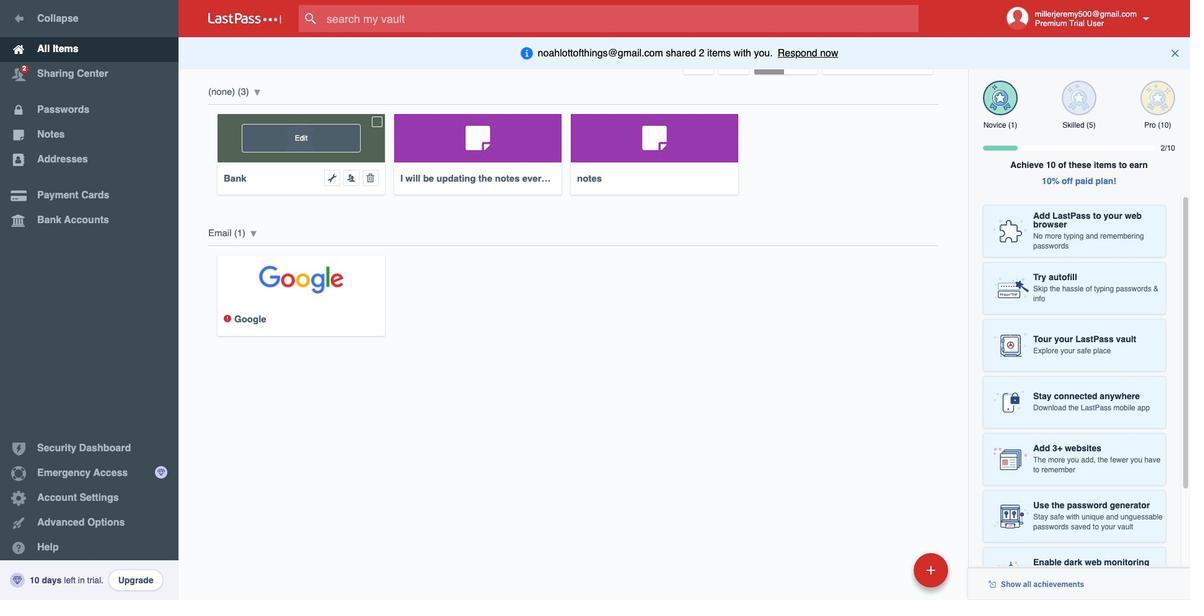 Task type: describe. For each thing, give the bounding box(es) containing it.
Search search field
[[299, 5, 943, 32]]

lastpass image
[[208, 13, 281, 24]]

new item navigation
[[829, 549, 956, 600]]

vault options navigation
[[179, 37, 968, 74]]

search my vault text field
[[299, 5, 943, 32]]



Task type: vqa. For each thing, say whether or not it's contained in the screenshot.
dialog
no



Task type: locate. For each thing, give the bounding box(es) containing it.
main navigation navigation
[[0, 0, 179, 600]]

new item element
[[829, 552, 953, 588]]



